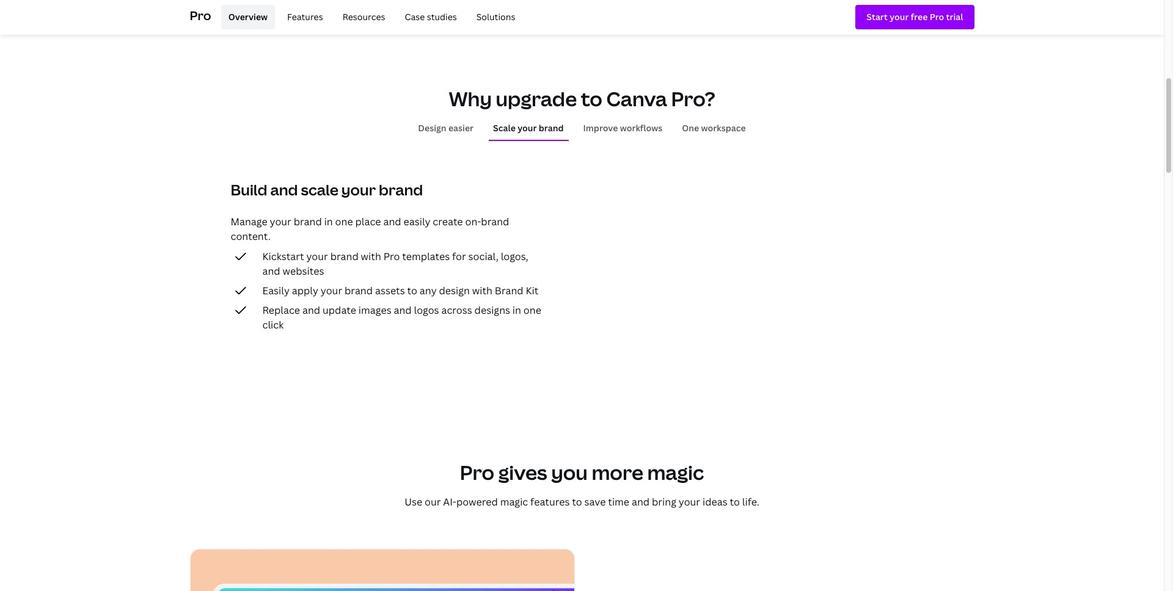 Task type: locate. For each thing, give the bounding box(es) containing it.
your inside kickstart your brand with pro templates for social, logos, and websites
[[307, 250, 328, 263]]

menu bar
[[216, 5, 523, 29]]

brand down manage your brand in one place and easily create on-brand content.
[[331, 250, 359, 263]]

and down apply
[[303, 304, 320, 317]]

resources link
[[335, 5, 393, 29]]

in down brand
[[513, 304, 522, 317]]

assets
[[375, 284, 405, 298]]

0 vertical spatial magic
[[648, 460, 705, 486]]

magic
[[648, 460, 705, 486], [501, 496, 528, 509]]

magic up bring
[[648, 460, 705, 486]]

1 horizontal spatial with
[[472, 284, 493, 298]]

scale
[[301, 180, 339, 200]]

with up the designs
[[472, 284, 493, 298]]

solutions link
[[469, 5, 523, 29]]

life.
[[743, 496, 760, 509]]

2 horizontal spatial pro
[[460, 460, 495, 486]]

brand inside scale your brand button
[[539, 122, 564, 134]]

1 vertical spatial with
[[472, 284, 493, 298]]

brand up images
[[345, 284, 373, 298]]

one
[[683, 122, 700, 134]]

0 horizontal spatial one
[[335, 215, 353, 229]]

time
[[609, 496, 630, 509]]

brand
[[539, 122, 564, 134], [379, 180, 423, 200], [294, 215, 322, 229], [481, 215, 510, 229], [331, 250, 359, 263], [345, 284, 373, 298]]

design easier button
[[414, 116, 479, 140]]

pro up powered
[[460, 460, 495, 486]]

design
[[439, 284, 470, 298]]

1 horizontal spatial magic
[[648, 460, 705, 486]]

pro
[[190, 7, 211, 24], [384, 250, 400, 263], [460, 460, 495, 486]]

gives
[[499, 460, 548, 486]]

with
[[361, 250, 381, 263], [472, 284, 493, 298]]

brand down upgrade
[[539, 122, 564, 134]]

0 vertical spatial with
[[361, 250, 381, 263]]

and inside manage your brand in one place and easily create on-brand content.
[[384, 215, 401, 229]]

scale
[[493, 122, 516, 134]]

one
[[335, 215, 353, 229], [524, 304, 542, 317]]

magic down the gives
[[501, 496, 528, 509]]

pro for pro gives you more magic
[[460, 460, 495, 486]]

workflows
[[620, 122, 663, 134]]

1 vertical spatial magic
[[501, 496, 528, 509]]

replace
[[263, 304, 300, 317]]

and down easily apply your brand assets to any design with brand kit
[[394, 304, 412, 317]]

to left any
[[408, 284, 418, 298]]

1 vertical spatial in
[[513, 304, 522, 317]]

across
[[442, 304, 472, 317]]

0 vertical spatial pro
[[190, 7, 211, 24]]

pro left overview
[[190, 7, 211, 24]]

improve workflows button
[[579, 116, 668, 140]]

menu bar containing overview
[[216, 5, 523, 29]]

brand up the social,
[[481, 215, 510, 229]]

one workspace
[[683, 122, 746, 134]]

1 horizontal spatial pro
[[384, 250, 400, 263]]

one down the kit
[[524, 304, 542, 317]]

and inside kickstart your brand with pro templates for social, logos, and websites
[[263, 265, 280, 278]]

click
[[263, 319, 284, 332]]

build
[[231, 180, 268, 200]]

1 horizontal spatial one
[[524, 304, 542, 317]]

ideas
[[703, 496, 728, 509]]

in inside manage your brand in one place and easily create on-brand content.
[[324, 215, 333, 229]]

create
[[433, 215, 463, 229]]

in down build and scale your brand
[[324, 215, 333, 229]]

to left life. at the right
[[730, 496, 740, 509]]

0 vertical spatial one
[[335, 215, 353, 229]]

your right the manage
[[270, 215, 292, 229]]

0 vertical spatial in
[[324, 215, 333, 229]]

1 vertical spatial one
[[524, 304, 542, 317]]

to
[[581, 86, 603, 112], [408, 284, 418, 298], [572, 496, 583, 509], [730, 496, 740, 509]]

overview
[[229, 11, 268, 22]]

your
[[518, 122, 537, 134], [342, 180, 376, 200], [270, 215, 292, 229], [307, 250, 328, 263], [321, 284, 342, 298], [679, 496, 701, 509]]

pro up assets
[[384, 250, 400, 263]]

canva
[[607, 86, 668, 112]]

your up place
[[342, 180, 376, 200]]

case studies link
[[398, 5, 465, 29]]

features
[[287, 11, 323, 22]]

your right scale
[[518, 122, 537, 134]]

0 horizontal spatial magic
[[501, 496, 528, 509]]

one inside replace and update images and logos across designs in one click
[[524, 304, 542, 317]]

1 horizontal spatial in
[[513, 304, 522, 317]]

bring
[[652, 496, 677, 509]]

workspace
[[702, 122, 746, 134]]

on-
[[466, 215, 481, 229]]

overview link
[[221, 5, 275, 29]]

with down manage your brand in one place and easily create on-brand content.
[[361, 250, 381, 263]]

build and scale your brand
[[231, 180, 423, 200]]

1 vertical spatial pro
[[384, 250, 400, 263]]

one left place
[[335, 215, 353, 229]]

easily apply your brand assets to any design with brand kit
[[263, 284, 539, 298]]

with inside kickstart your brand with pro templates for social, logos, and websites
[[361, 250, 381, 263]]

place
[[356, 215, 381, 229]]

case
[[405, 11, 425, 22]]

in
[[324, 215, 333, 229], [513, 304, 522, 317]]

2 vertical spatial pro
[[460, 460, 495, 486]]

our
[[425, 496, 441, 509]]

0 horizontal spatial in
[[324, 215, 333, 229]]

your right bring
[[679, 496, 701, 509]]

and right place
[[384, 215, 401, 229]]

websites
[[283, 265, 324, 278]]

your up websites
[[307, 250, 328, 263]]

0 horizontal spatial with
[[361, 250, 381, 263]]

kickstart
[[263, 250, 304, 263]]

and down 'kickstart'
[[263, 265, 280, 278]]

brand up easily
[[379, 180, 423, 200]]

0 horizontal spatial pro
[[190, 7, 211, 24]]

one workspace button
[[678, 116, 751, 140]]

and
[[271, 180, 298, 200], [384, 215, 401, 229], [263, 265, 280, 278], [303, 304, 320, 317], [394, 304, 412, 317], [632, 496, 650, 509]]

apply
[[292, 284, 319, 298]]

kickstart your brand with pro templates for social, logos, and websites
[[263, 250, 529, 278]]

solutions
[[477, 11, 516, 22]]



Task type: describe. For each thing, give the bounding box(es) containing it.
pro?
[[672, 86, 716, 112]]

improve
[[584, 122, 618, 134]]

pro inside kickstart your brand with pro templates for social, logos, and websites
[[384, 250, 400, 263]]

studies
[[427, 11, 457, 22]]

case studies
[[405, 11, 457, 22]]

pro for pro
[[190, 7, 211, 24]]

easily
[[404, 215, 431, 229]]

your inside manage your brand in one place and easily create on-brand content.
[[270, 215, 292, 229]]

magic for more
[[648, 460, 705, 486]]

pro gives you more magic
[[460, 460, 705, 486]]

designs
[[475, 304, 511, 317]]

content.
[[231, 230, 271, 243]]

one inside manage your brand in one place and easily create on-brand content.
[[335, 215, 353, 229]]

more
[[592, 460, 644, 486]]

kit
[[526, 284, 539, 298]]

scale your brand button
[[489, 116, 569, 140]]

magic for powered
[[501, 496, 528, 509]]

to up improve
[[581, 86, 603, 112]]

in inside replace and update images and logos across designs in one click
[[513, 304, 522, 317]]

manage
[[231, 215, 268, 229]]

images
[[359, 304, 392, 317]]

social,
[[469, 250, 499, 263]]

design easier
[[418, 122, 474, 134]]

why upgrade to canva pro?
[[449, 86, 716, 112]]

use
[[405, 496, 423, 509]]

features link
[[280, 5, 331, 29]]

ai-
[[443, 496, 457, 509]]

use our ai-powered magic features to save time and bring your ideas to life.
[[405, 496, 760, 509]]

scale your brand
[[493, 122, 564, 134]]

menu bar inside pro element
[[216, 5, 523, 29]]

resources
[[343, 11, 386, 22]]

logos,
[[501, 250, 529, 263]]

your inside scale your brand button
[[518, 122, 537, 134]]

replace and update images and logos across designs in one click
[[263, 304, 542, 332]]

brand down scale
[[294, 215, 322, 229]]

any
[[420, 284, 437, 298]]

update
[[323, 304, 356, 317]]

you
[[552, 460, 588, 486]]

easily
[[263, 284, 290, 298]]

brand inside kickstart your brand with pro templates for social, logos, and websites
[[331, 250, 359, 263]]

upgrade
[[496, 86, 577, 112]]

save
[[585, 496, 606, 509]]

brand
[[495, 284, 524, 298]]

and right time
[[632, 496, 650, 509]]

logos
[[414, 304, 439, 317]]

features
[[531, 496, 570, 509]]

design
[[418, 122, 447, 134]]

and right the build
[[271, 180, 298, 200]]

easier
[[449, 122, 474, 134]]

powered
[[457, 496, 498, 509]]

to left save
[[572, 496, 583, 509]]

manage your brand in one place and easily create on-brand content.
[[231, 215, 510, 243]]

improve workflows
[[584, 122, 663, 134]]

templates
[[402, 250, 450, 263]]

for
[[452, 250, 466, 263]]

why
[[449, 86, 492, 112]]

pro element
[[190, 0, 975, 34]]

your up "update"
[[321, 284, 342, 298]]



Task type: vqa. For each thing, say whether or not it's contained in the screenshot.
WORKFLOWS
yes



